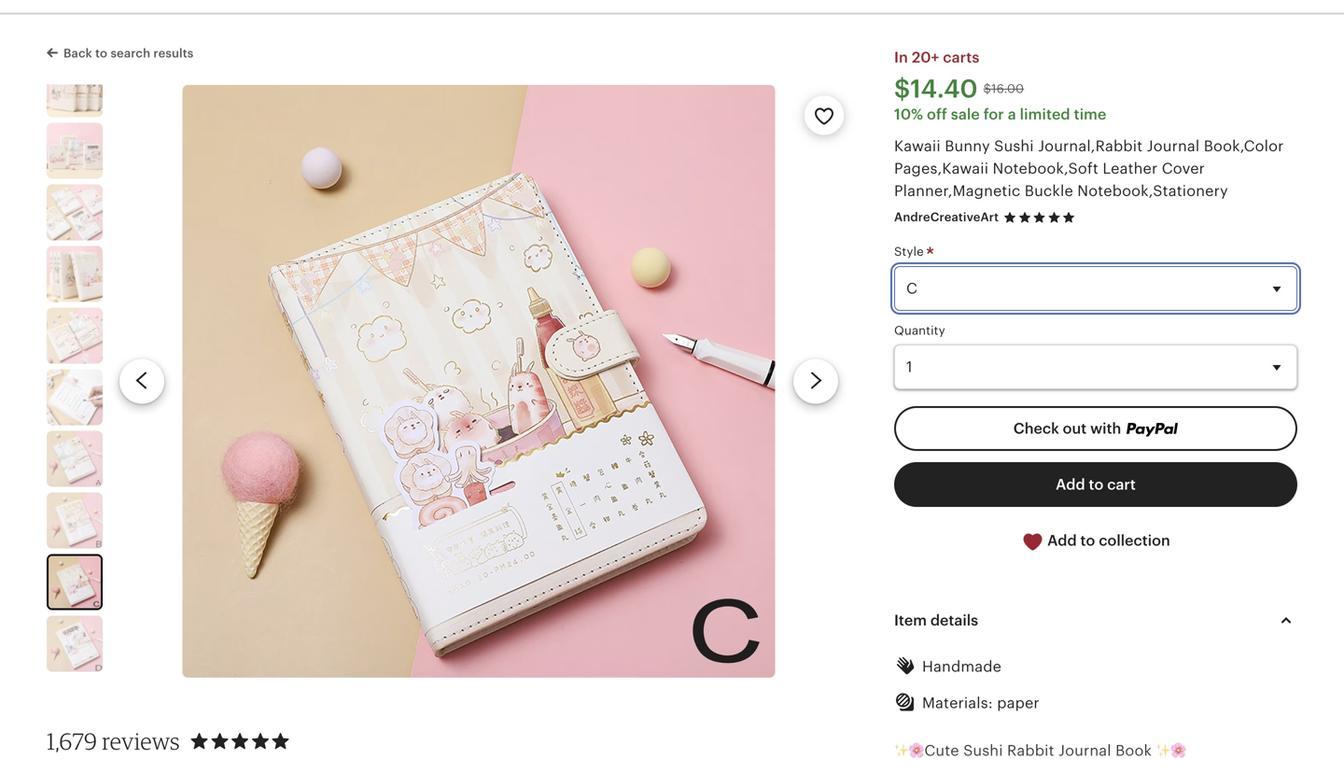 Task type: vqa. For each thing, say whether or not it's contained in the screenshot.
Cover
yes



Task type: locate. For each thing, give the bounding box(es) containing it.
back
[[63, 46, 92, 60]]

add
[[1056, 476, 1086, 493], [1048, 532, 1077, 549]]

materials: paper
[[923, 695, 1040, 711]]

to left collection
[[1081, 532, 1096, 549]]

20+
[[912, 49, 940, 66]]

kawaii bunny sushi journalrabbit journal bookcolor image 5 image
[[47, 308, 103, 364]]

kawaii
[[894, 138, 941, 155]]

2 vertical spatial to
[[1081, 532, 1096, 549]]

1,679
[[47, 727, 97, 755]]

sale
[[951, 106, 980, 123]]

kawaii bunny sushi journalrabbit journal bookcolor image 6 image
[[47, 369, 103, 425]]

kawaii bunny sushi journalrabbit journal bookcolor image 2 image
[[47, 123, 103, 179]]

a
[[1008, 106, 1017, 123]]

add down add to cart button
[[1048, 532, 1077, 549]]

item details button
[[878, 598, 1315, 643]]

to left cart
[[1089, 476, 1104, 493]]

0 vertical spatial to
[[95, 46, 108, 60]]

quantity
[[894, 323, 946, 337]]

journal
[[1147, 138, 1200, 155]]

check
[[1014, 420, 1060, 437]]

paper
[[997, 695, 1040, 711]]

journal,rabbit
[[1038, 138, 1143, 155]]

to for search
[[95, 46, 108, 60]]

bunny
[[945, 138, 990, 155]]

1,679 reviews
[[47, 727, 180, 755]]

to right 'back'
[[95, 46, 108, 60]]

kawaii bunny sushi journalrabbit journal bookcolor c image
[[182, 85, 776, 678], [49, 556, 101, 608]]

notebook,stationery
[[1078, 183, 1229, 200]]

add to cart button
[[894, 462, 1298, 507]]

add for add to collection
[[1048, 532, 1077, 549]]

0 vertical spatial add
[[1056, 476, 1086, 493]]

add to collection
[[1044, 532, 1171, 549]]

menu bar
[[52, 0, 1292, 15]]

details
[[931, 612, 979, 629]]

to
[[95, 46, 108, 60], [1089, 476, 1104, 493], [1081, 532, 1096, 549]]

pages,kawaii
[[894, 160, 989, 177]]

1 vertical spatial to
[[1089, 476, 1104, 493]]

1 vertical spatial add
[[1048, 532, 1077, 549]]

add to collection button
[[894, 518, 1298, 564]]

book,color
[[1204, 138, 1284, 155]]

andrecreativeart link
[[894, 210, 999, 224]]

cover
[[1162, 160, 1205, 177]]

add left cart
[[1056, 476, 1086, 493]]

for
[[984, 106, 1004, 123]]

$16.00
[[984, 82, 1024, 96]]



Task type: describe. For each thing, give the bounding box(es) containing it.
item
[[894, 612, 927, 629]]

1 horizontal spatial kawaii bunny sushi journalrabbit journal bookcolor c image
[[182, 85, 776, 678]]

$14.40 $16.00
[[894, 74, 1024, 103]]

materials:
[[923, 695, 993, 711]]

handmade
[[923, 658, 1002, 675]]

back to search results
[[63, 46, 194, 60]]

add to cart
[[1056, 476, 1136, 493]]

kawaii bunny sushi journalrabbit journal bookcolor image 4 image
[[47, 246, 103, 302]]

kawaii bunny sushi journalrabbit journal bookcolor image 1 image
[[47, 61, 103, 117]]

style
[[894, 245, 927, 259]]

kawaii bunny sushi journal,rabbit journal book,color pages,kawaii notebook,soft leather cover planner,magnetic buckle notebook,stationery
[[894, 138, 1284, 200]]

kawaii bunny sushi journalrabbit journal bookcolor b image
[[47, 493, 103, 549]]

time
[[1074, 106, 1107, 123]]

$14.40
[[894, 74, 978, 103]]

reviews
[[102, 727, 180, 755]]

out
[[1063, 420, 1087, 437]]

to for cart
[[1089, 476, 1104, 493]]

results
[[154, 46, 194, 60]]

off
[[927, 106, 948, 123]]

with
[[1091, 420, 1122, 437]]

search
[[111, 46, 150, 60]]

cart
[[1108, 476, 1136, 493]]

kawaii bunny sushi journalrabbit journal bookcolor a image
[[47, 431, 103, 487]]

in
[[894, 49, 908, 66]]

leather
[[1103, 160, 1158, 177]]

collection
[[1099, 532, 1171, 549]]

planner,magnetic
[[894, 183, 1021, 200]]

to for collection
[[1081, 532, 1096, 549]]

item details
[[894, 612, 979, 629]]

check out with button
[[894, 406, 1298, 451]]

kawaii bunny sushi journalrabbit journal bookcolor d image
[[47, 616, 103, 672]]

sushi
[[995, 138, 1034, 155]]

in 20+ carts
[[894, 49, 980, 66]]

back to search results link
[[47, 43, 194, 62]]

check out with
[[1014, 420, 1125, 437]]

0 horizontal spatial kawaii bunny sushi journalrabbit journal bookcolor c image
[[49, 556, 101, 608]]

add for add to cart
[[1056, 476, 1086, 493]]

notebook,soft
[[993, 160, 1099, 177]]

10% off sale for a limited time
[[894, 106, 1107, 123]]

limited
[[1020, 106, 1071, 123]]

kawaii bunny sushi journalrabbit journal bookcolor image 3 image
[[47, 185, 103, 241]]

carts
[[943, 49, 980, 66]]

10%
[[894, 106, 924, 123]]

buckle
[[1025, 183, 1074, 200]]

andrecreativeart
[[894, 210, 999, 224]]



